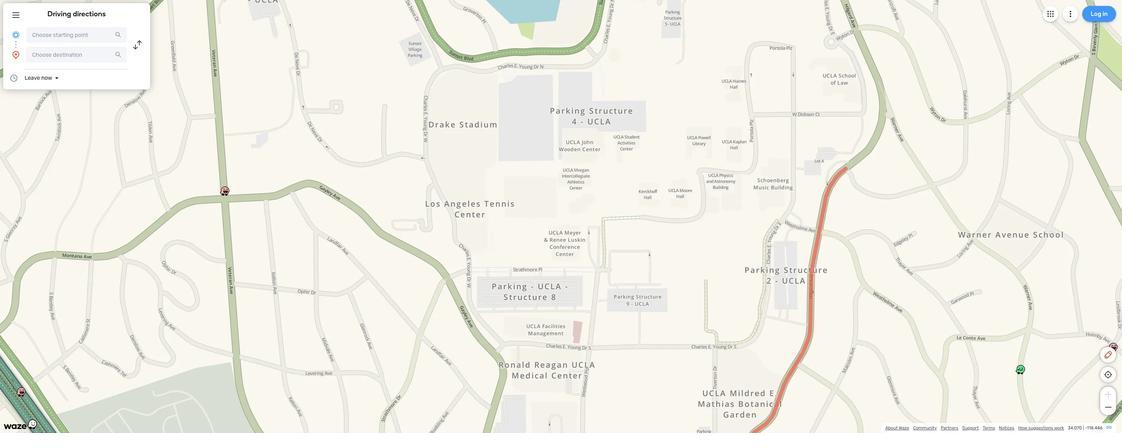 Task type: vqa. For each thing, say whether or not it's contained in the screenshot.
first Bahasa from the bottom of the page
no



Task type: describe. For each thing, give the bounding box(es) containing it.
terms
[[983, 426, 995, 431]]

directions
[[73, 10, 106, 18]]

partners link
[[941, 426, 958, 431]]

leave
[[25, 75, 40, 81]]

now
[[41, 75, 52, 81]]

link image
[[1106, 424, 1112, 431]]

about
[[885, 426, 898, 431]]

work
[[1054, 426, 1064, 431]]

driving
[[47, 10, 71, 18]]

community
[[913, 426, 937, 431]]

how
[[1018, 426, 1027, 431]]

zoom in image
[[1103, 390, 1113, 399]]

notices
[[999, 426, 1014, 431]]

Choose starting point text field
[[26, 27, 127, 43]]

support
[[962, 426, 979, 431]]

about waze link
[[885, 426, 909, 431]]

suggestions
[[1028, 426, 1053, 431]]

zoom out image
[[1103, 403, 1113, 412]]



Task type: locate. For each thing, give the bounding box(es) containing it.
terms link
[[983, 426, 995, 431]]

notices link
[[999, 426, 1014, 431]]

Choose destination text field
[[26, 47, 127, 63]]

118.446
[[1087, 426, 1103, 431]]

support link
[[962, 426, 979, 431]]

clock image
[[9, 73, 19, 83]]

community link
[[913, 426, 937, 431]]

how suggestions work link
[[1018, 426, 1064, 431]]

location image
[[11, 50, 21, 60]]

pencil image
[[1103, 350, 1113, 360]]

partners
[[941, 426, 958, 431]]

current location image
[[11, 30, 21, 40]]

waze
[[899, 426, 909, 431]]

34.070
[[1068, 426, 1082, 431]]

leave now
[[25, 75, 52, 81]]

-
[[1085, 426, 1087, 431]]

driving directions
[[47, 10, 106, 18]]

about waze community partners support terms notices how suggestions work 34.070 | -118.446
[[885, 426, 1103, 431]]

|
[[1083, 426, 1084, 431]]



